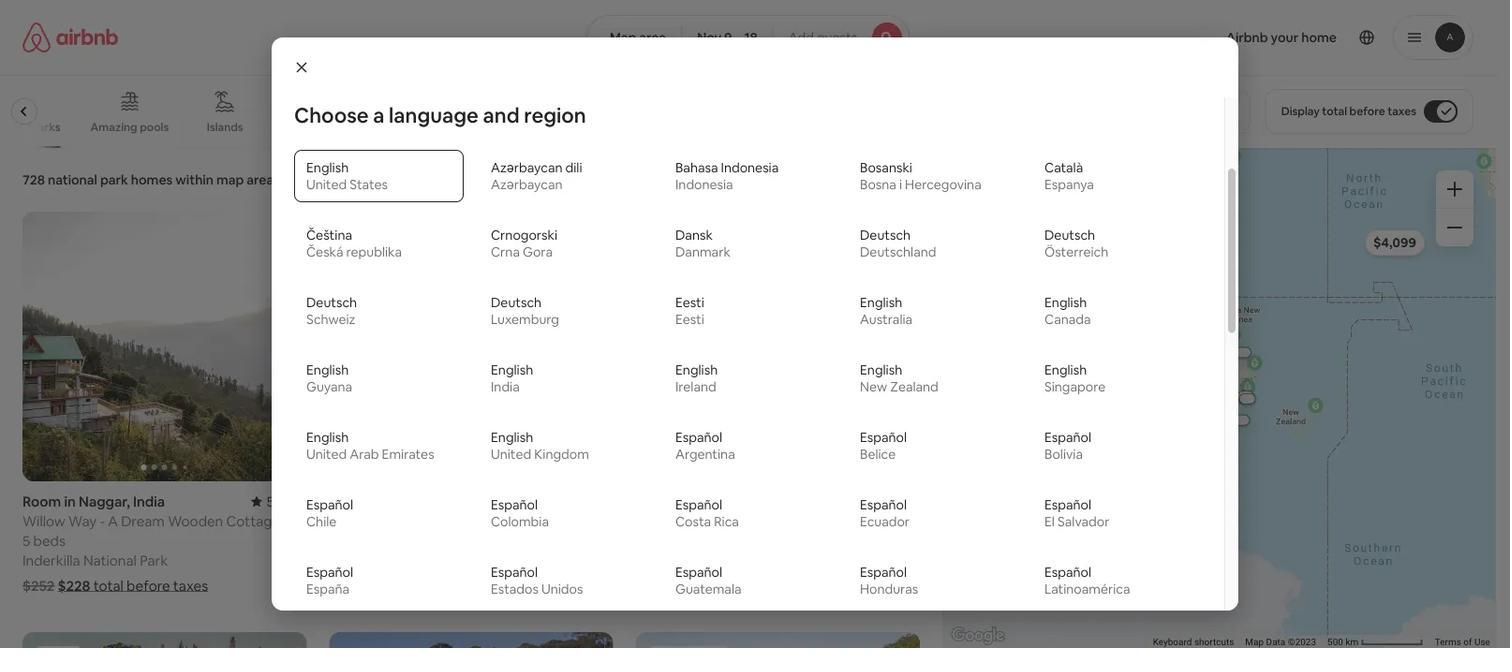 Task type: locate. For each thing, give the bounding box(es) containing it.
taxes inside "nature lodge in sosan, india lost&found galactic friends' house 6 double beds great himalayan national park total before taxes"
[[750, 577, 785, 595]]

taxes
[[1388, 104, 1417, 119], [173, 577, 208, 595], [502, 577, 537, 595], [750, 577, 785, 595]]

2 horizontal spatial india
[[786, 493, 818, 511]]

add to wishlist: room in naggar, india image
[[269, 226, 292, 248]]

deutsch down "česká"
[[306, 294, 357, 311]]

eesti eesti
[[676, 294, 705, 328]]

english inside english new zealand
[[860, 362, 903, 379]]

united for english united kingdom
[[491, 446, 532, 463]]

area left nov
[[639, 29, 667, 46]]

500
[[1328, 637, 1344, 648]]

deutsch inside deutsch österreich
[[1045, 227, 1096, 244]]

beach right balian
[[512, 512, 552, 531]]

deutsch down crna
[[491, 294, 542, 311]]

català espanya
[[1045, 160, 1095, 193]]

argentina
[[676, 446, 735, 463]]

united inside english united arab emirates
[[306, 446, 347, 463]]

national right bali
[[391, 552, 445, 570]]

himalayan
[[676, 552, 743, 570]]

park down room in naggar, india
[[140, 552, 168, 570]]

español for argentina
[[676, 429, 723, 446]]

9
[[725, 29, 732, 46]]

double
[[647, 532, 692, 550]]

1 horizontal spatial national
[[391, 552, 445, 570]]

room in naggar, india
[[22, 493, 165, 511]]

map inside map area button
[[610, 29, 637, 46]]

in inside villa in tabanan, indonesia exclusive beach villa - balian beach
[[360, 493, 372, 511]]

area
[[639, 29, 667, 46], [247, 172, 274, 188]]

español for españa
[[306, 564, 353, 581]]

1 vertical spatial villa
[[434, 512, 460, 531]]

0 horizontal spatial total before taxes button
[[377, 577, 537, 595]]

english inside english guyana
[[306, 362, 349, 379]]

indonesia right the "bahasa"
[[721, 160, 779, 176]]

2 horizontal spatial in
[[725, 493, 737, 511]]

india up 'friends'' on the right bottom of the page
[[786, 493, 818, 511]]

english inside english united states
[[306, 160, 349, 176]]

2 horizontal spatial park
[[803, 552, 831, 570]]

english down eesti eesti
[[676, 362, 718, 379]]

taxes inside 5 beds inderkilla national park $252 $228 total before taxes
[[173, 577, 208, 595]]

chile
[[306, 514, 337, 531]]

2 beach from the left
[[512, 512, 552, 531]]

0 horizontal spatial villa
[[329, 493, 357, 511]]

english down australia
[[860, 362, 903, 379]]

0 horizontal spatial map
[[610, 29, 637, 46]]

eesti
[[676, 294, 705, 311], [676, 311, 705, 328]]

national inside "nature lodge in sosan, india lost&found galactic friends' house 6 double beds great himalayan national park total before taxes"
[[746, 552, 799, 570]]

and
[[483, 102, 520, 129]]

español españa
[[306, 564, 353, 598]]

republika
[[346, 244, 402, 261]]

united left states at the top
[[306, 176, 347, 193]]

english down chef's kitchens
[[306, 160, 349, 176]]

india inside english india
[[491, 379, 520, 396]]

english down canada
[[1045, 362, 1087, 379]]

friends'
[[773, 512, 823, 531]]

beach down tabanan,
[[391, 512, 431, 531]]

national inside 5 beds inderkilla national park $252 $228 total before taxes
[[83, 552, 137, 570]]

eesti down the danmark
[[676, 294, 705, 311]]

azərbaycan
[[491, 160, 563, 176], [491, 176, 563, 193]]

terms
[[1436, 637, 1462, 648]]

amazing left views
[[482, 120, 529, 134]]

before right $228
[[127, 577, 170, 595]]

english left kingdom
[[491, 429, 533, 446]]

before right "display"
[[1350, 104, 1386, 119]]

500 km button
[[1323, 635, 1430, 649]]

villa
[[329, 493, 357, 511], [434, 512, 460, 531]]

in inside "nature lodge in sosan, india lost&found galactic friends' house 6 double beds great himalayan national park total before taxes"
[[725, 493, 737, 511]]

in
[[64, 493, 76, 511], [360, 493, 372, 511], [725, 493, 737, 511]]

español for costa
[[676, 497, 723, 514]]

english down deutschland
[[860, 294, 903, 311]]

0 horizontal spatial national
[[83, 552, 137, 570]]

views
[[532, 120, 562, 134]]

deutschland
[[860, 244, 937, 261]]

total before taxes button down the himalayan
[[636, 577, 785, 595]]

3 in from the left
[[725, 493, 737, 511]]

amazing left the pools
[[91, 120, 138, 134]]

deutsch down bosna
[[860, 227, 911, 244]]

united left the arab
[[306, 446, 347, 463]]

español inside español el salvador
[[1045, 497, 1092, 514]]

español for colombia
[[491, 497, 538, 514]]

total right "display"
[[1323, 104, 1348, 119]]

bosanski bosna i hercegovina
[[860, 160, 982, 193]]

2 beds from the left
[[695, 532, 728, 550]]

español inside 'español honduras'
[[860, 564, 907, 581]]

schweiz
[[306, 311, 356, 328]]

0 horizontal spatial park
[[140, 552, 168, 570]]

español inside español ecuador
[[860, 497, 907, 514]]

english down luxemburg
[[491, 362, 533, 379]]

before inside "nature lodge in sosan, india lost&found galactic friends' house 6 double beds great himalayan national park total before taxes"
[[703, 577, 747, 595]]

english for united arab emirates
[[306, 429, 349, 446]]

español inside español colombia
[[491, 497, 538, 514]]

total before taxes
[[423, 577, 537, 595]]

english inside english canada
[[1045, 294, 1087, 311]]

new
[[860, 379, 888, 396]]

español inside español costa rica
[[676, 497, 723, 514]]

español guatemala
[[676, 564, 742, 598]]

español bolivia
[[1045, 429, 1092, 463]]

english left the arab
[[306, 429, 349, 446]]

display
[[1282, 104, 1320, 119]]

india up english united kingdom
[[491, 379, 520, 396]]

0 vertical spatial villa
[[329, 493, 357, 511]]

sosan,
[[740, 493, 783, 511]]

group
[[0, 75, 1153, 148], [22, 212, 307, 482], [329, 212, 614, 482], [636, 212, 921, 482], [22, 633, 307, 649], [329, 633, 614, 649], [636, 633, 921, 649]]

español inside 'español estados unidos'
[[491, 564, 538, 581]]

0 vertical spatial area
[[639, 29, 667, 46]]

english guyana
[[306, 362, 352, 396]]

nov 9 – 18
[[697, 29, 758, 46]]

lodge
[[684, 493, 722, 511]]

english for singapore
[[1045, 362, 1087, 379]]

deutsch inside deutsch deutschland
[[860, 227, 911, 244]]

español for latinoamérica
[[1045, 564, 1092, 581]]

$228
[[58, 577, 90, 595]]

3 national from the left
[[746, 552, 799, 570]]

villa up exclusive
[[329, 493, 357, 511]]

in up rica
[[725, 493, 737, 511]]

of
[[1464, 637, 1473, 648]]

colombia
[[491, 514, 549, 531]]

choose
[[294, 102, 369, 129]]

1 vertical spatial area
[[247, 172, 274, 188]]

house
[[826, 512, 867, 531]]

espanya
[[1045, 176, 1095, 193]]

0 horizontal spatial in
[[64, 493, 76, 511]]

united inside english united states
[[306, 176, 347, 193]]

add to wishlist: nature lodge in sosan, india image
[[883, 226, 906, 248]]

group containing amazing views
[[0, 75, 1153, 148]]

1 in from the left
[[64, 493, 76, 511]]

español inside español argentina
[[676, 429, 723, 446]]

1 national from the left
[[83, 552, 137, 570]]

4.84 (63)
[[863, 493, 921, 511]]

azərbaycan down amazing views
[[491, 160, 563, 176]]

united inside english united kingdom
[[491, 446, 532, 463]]

2 total before taxes button from the left
[[636, 577, 785, 595]]

english inside english united arab emirates
[[306, 429, 349, 446]]

1 horizontal spatial park
[[448, 552, 476, 570]]

0 vertical spatial map
[[610, 29, 637, 46]]

english inside english united kingdom
[[491, 429, 533, 446]]

english for new zealand
[[860, 362, 903, 379]]

3 park from the left
[[803, 552, 831, 570]]

beds
[[33, 532, 65, 550], [695, 532, 728, 550]]

national down 'friends'' on the right bottom of the page
[[746, 552, 799, 570]]

english for guyana
[[306, 362, 349, 379]]

total before taxes button down west bali national park
[[377, 577, 537, 595]]

crnogorski
[[491, 227, 558, 244]]

park inside "nature lodge in sosan, india lost&found galactic friends' house 6 double beds great himalayan national park total before taxes"
[[803, 552, 831, 570]]

before down the himalayan
[[703, 577, 747, 595]]

map for map area
[[610, 29, 637, 46]]

in right room
[[64, 493, 76, 511]]

1 horizontal spatial in
[[360, 493, 372, 511]]

1 horizontal spatial india
[[491, 379, 520, 396]]

india right naggar,
[[133, 493, 165, 511]]

eesti up english ireland
[[676, 311, 705, 328]]

1 eesti from the top
[[676, 294, 705, 311]]

naggar,
[[79, 493, 130, 511]]

1 horizontal spatial total before taxes button
[[636, 577, 785, 595]]

$4,099 button
[[1366, 230, 1426, 256]]

map data ©2023
[[1246, 637, 1317, 648]]

keyboard shortcuts button
[[1154, 636, 1235, 649]]

deutsch down espanya
[[1045, 227, 1096, 244]]

total
[[1323, 104, 1348, 119], [93, 577, 124, 595], [423, 577, 453, 595], [670, 577, 700, 595]]

2 horizontal spatial national
[[746, 552, 799, 570]]

display total before taxes button
[[1266, 89, 1474, 134]]

1 horizontal spatial villa
[[434, 512, 460, 531]]

guests
[[817, 29, 858, 46]]

chef's kitchens
[[282, 120, 363, 134]]

within
[[176, 172, 214, 188]]

beds up the himalayan
[[695, 532, 728, 550]]

español for belice
[[860, 429, 907, 446]]

before down -
[[456, 577, 499, 595]]

1 horizontal spatial area
[[639, 29, 667, 46]]

english down schweiz
[[306, 362, 349, 379]]

(8)
[[289, 493, 307, 511]]

0 horizontal spatial beds
[[33, 532, 65, 550]]

beds up inderkilla
[[33, 532, 65, 550]]

english inside english australia
[[860, 294, 903, 311]]

español
[[676, 429, 723, 446], [860, 429, 907, 446], [1045, 429, 1092, 446], [306, 497, 353, 514], [491, 497, 538, 514], [676, 497, 723, 514], [860, 497, 907, 514], [1045, 497, 1092, 514], [306, 564, 353, 581], [491, 564, 538, 581], [676, 564, 723, 581], [860, 564, 907, 581], [1045, 564, 1092, 581]]

english for ireland
[[676, 362, 718, 379]]

united for english united states
[[306, 176, 347, 193]]

english for canada
[[1045, 294, 1087, 311]]

in up exclusive
[[360, 493, 372, 511]]

in for naggar,
[[64, 493, 76, 511]]

0 horizontal spatial beach
[[391, 512, 431, 531]]

español inside español guatemala
[[676, 564, 723, 581]]

add guests button
[[773, 15, 910, 60]]

None search field
[[587, 15, 910, 60]]

map left data
[[1246, 637, 1265, 648]]

1 beds from the left
[[33, 532, 65, 550]]

2 national from the left
[[391, 552, 445, 570]]

kingdom
[[535, 446, 589, 463]]

park up total before taxes
[[448, 552, 476, 570]]

english down österreich
[[1045, 294, 1087, 311]]

villa left -
[[434, 512, 460, 531]]

india inside "nature lodge in sosan, india lost&found galactic friends' house 6 double beds great himalayan national park total before taxes"
[[786, 493, 818, 511]]

1 park from the left
[[140, 552, 168, 570]]

español colombia
[[491, 497, 549, 531]]

map left nov
[[610, 29, 637, 46]]

area inside button
[[639, 29, 667, 46]]

deutsch deutschland
[[860, 227, 937, 261]]

1 azərbaycan from the top
[[491, 160, 563, 176]]

azərbaycan left dili
[[491, 176, 563, 193]]

amazing
[[482, 120, 529, 134], [91, 120, 138, 134]]

use
[[1475, 637, 1491, 648]]

park
[[100, 172, 128, 188]]

english for united kingdom
[[491, 429, 533, 446]]

1 horizontal spatial amazing
[[482, 120, 529, 134]]

4.77 out of 5 average rating,  115 reviews image
[[533, 493, 614, 511]]

english inside english singapore
[[1045, 362, 1087, 379]]

deutsch for deutschland
[[860, 227, 911, 244]]

1 horizontal spatial beach
[[512, 512, 552, 531]]

amazing for amazing views
[[482, 120, 529, 134]]

total down the himalayan
[[670, 577, 700, 595]]

amazing for amazing pools
[[91, 120, 138, 134]]

luxemburg
[[491, 311, 559, 328]]

data
[[1267, 637, 1286, 648]]

1 horizontal spatial beds
[[695, 532, 728, 550]]

in for tabanan,
[[360, 493, 372, 511]]

indonesia inside villa in tabanan, indonesia exclusive beach villa - balian beach
[[437, 493, 501, 511]]

indonesia up -
[[437, 493, 501, 511]]

0 horizontal spatial amazing
[[91, 120, 138, 134]]

1 vertical spatial map
[[1246, 637, 1265, 648]]

unidos
[[542, 581, 583, 598]]

area right 'map'
[[247, 172, 274, 188]]

west bali national park
[[329, 552, 476, 570]]

english for united states
[[306, 160, 349, 176]]

español for estados
[[491, 564, 538, 581]]

kitchens
[[318, 120, 363, 134]]

deutsch inside deutsch luxemburg
[[491, 294, 542, 311]]

united left kingdom
[[491, 446, 532, 463]]

national up $228
[[83, 552, 137, 570]]

español inside español latinoamérica
[[1045, 564, 1092, 581]]

deutsch schweiz
[[306, 294, 357, 328]]

deutsch for österreich
[[1045, 227, 1096, 244]]

2 in from the left
[[360, 493, 372, 511]]

total right $228
[[93, 577, 124, 595]]

profile element
[[933, 0, 1474, 75]]

1 horizontal spatial map
[[1246, 637, 1265, 648]]

park down 'friends'' on the right bottom of the page
[[803, 552, 831, 570]]

español for ecuador
[[860, 497, 907, 514]]

belice
[[860, 446, 896, 463]]

dansk
[[676, 227, 713, 244]]

español for bolivia
[[1045, 429, 1092, 446]]

united for english united arab emirates
[[306, 446, 347, 463]]

west
[[329, 552, 363, 570]]



Task type: describe. For each thing, give the bounding box(es) containing it.
español costa rica
[[676, 497, 739, 531]]

bahasa indonesia indonesia
[[676, 160, 779, 193]]

hercegovina
[[906, 176, 982, 193]]

great
[[636, 552, 673, 570]]

english for australia
[[860, 294, 903, 311]]

room
[[22, 493, 61, 511]]

česká
[[306, 244, 344, 261]]

taxes inside button
[[1388, 104, 1417, 119]]

5.0 (8)
[[266, 493, 307, 511]]

canada
[[1045, 311, 1091, 328]]

total inside 5 beds inderkilla national park $252 $228 total before taxes
[[93, 577, 124, 595]]

before inside button
[[1350, 104, 1386, 119]]

ecuador
[[860, 514, 910, 531]]

bosna
[[860, 176, 897, 193]]

rica
[[714, 514, 739, 531]]

park inside 5 beds inderkilla national park $252 $228 total before taxes
[[140, 552, 168, 570]]

2 azərbaycan from the top
[[491, 176, 563, 193]]

terms of use
[[1436, 637, 1491, 648]]

english canada
[[1045, 294, 1091, 328]]

español ecuador
[[860, 497, 910, 531]]

1 beach from the left
[[391, 512, 431, 531]]

bosanski
[[860, 160, 913, 176]]

beds inside 5 beds inderkilla national park $252 $228 total before taxes
[[33, 532, 65, 550]]

languages dialog
[[272, 37, 1239, 649]]

728
[[22, 172, 45, 188]]

–
[[735, 29, 742, 46]]

total inside button
[[1323, 104, 1348, 119]]

latinoamérica
[[1045, 581, 1131, 598]]

deutsch for luxemburg
[[491, 294, 542, 311]]

salvador
[[1058, 514, 1110, 531]]

azərbaycan dili azərbaycan
[[491, 160, 583, 193]]

español latinoamérica
[[1045, 564, 1131, 598]]

čeština
[[306, 227, 352, 244]]

homes
[[131, 172, 173, 188]]

5
[[22, 532, 30, 550]]

english singapore
[[1045, 362, 1106, 396]]

2 park from the left
[[448, 552, 476, 570]]

1 total before taxes button from the left
[[377, 577, 537, 595]]

map
[[216, 172, 244, 188]]

exclusive
[[329, 512, 388, 531]]

indonesia up dansk
[[676, 176, 734, 193]]

español for chile
[[306, 497, 353, 514]]

map area
[[610, 29, 667, 46]]

none search field containing map area
[[587, 15, 910, 60]]

$1,007
[[1086, 235, 1126, 252]]

0 horizontal spatial india
[[133, 493, 165, 511]]

$1,007 button
[[1078, 231, 1135, 257]]

el
[[1045, 514, 1055, 531]]

costa
[[676, 514, 711, 531]]

arab
[[350, 446, 379, 463]]

ireland
[[676, 379, 717, 396]]

google map
showing 22 stays. region
[[943, 148, 1497, 649]]

map area button
[[587, 15, 682, 60]]

beds inside "nature lodge in sosan, india lost&found galactic friends' house 6 double beds great himalayan national park total before taxes"
[[695, 532, 728, 550]]

amazing views
[[482, 120, 562, 134]]

before inside 5 beds inderkilla national park $252 $228 total before taxes
[[127, 577, 170, 595]]

5.0
[[266, 493, 286, 511]]

national
[[48, 172, 97, 188]]

australia
[[860, 311, 913, 328]]

total down west bali national park
[[423, 577, 453, 595]]

english ireland
[[676, 362, 718, 396]]

(63)
[[895, 493, 921, 511]]

español argentina
[[676, 429, 735, 463]]

pools
[[140, 120, 169, 134]]

english for india
[[491, 362, 533, 379]]

bali
[[366, 552, 388, 570]]

nature lodge in sosan, india lost&found galactic friends' house 6 double beds great himalayan national park total before taxes
[[636, 493, 867, 595]]

guyana
[[306, 379, 352, 396]]

total inside "nature lodge in sosan, india lost&found galactic friends' house 6 double beds great himalayan national park total before taxes"
[[670, 577, 700, 595]]

balian
[[472, 512, 509, 531]]

dansk danmark
[[676, 227, 731, 261]]

galactic
[[717, 512, 770, 531]]

lost&found
[[636, 512, 714, 531]]

español el salvador
[[1045, 497, 1110, 531]]

chef's
[[282, 120, 316, 134]]

states
[[350, 176, 388, 193]]

keyboard
[[1154, 637, 1193, 648]]

dili
[[566, 160, 583, 176]]

km
[[1346, 637, 1359, 648]]

čeština česká republika
[[306, 227, 402, 261]]

español chile
[[306, 497, 353, 531]]

español for el
[[1045, 497, 1092, 514]]

a
[[373, 102, 385, 129]]

deutsch for schweiz
[[306, 294, 357, 311]]

österreich
[[1045, 244, 1109, 261]]

$2,003
[[329, 577, 374, 595]]

deutsch österreich
[[1045, 227, 1109, 261]]

zealand
[[891, 379, 939, 396]]

$4,099
[[1374, 234, 1417, 251]]

english united arab emirates
[[306, 429, 435, 463]]

español for honduras
[[860, 564, 907, 581]]

english united states
[[306, 160, 388, 193]]

500 km
[[1328, 637, 1362, 648]]

english australia
[[860, 294, 913, 328]]

5 beds inderkilla national park $252 $228 total before taxes
[[22, 532, 208, 595]]

zoom out image
[[1448, 220, 1463, 235]]

honduras
[[860, 581, 919, 598]]

display total before taxes
[[1282, 104, 1417, 119]]

map for map data ©2023
[[1246, 637, 1265, 648]]

google image
[[948, 624, 1010, 649]]

zoom in image
[[1448, 182, 1463, 197]]

terms of use link
[[1436, 637, 1491, 648]]

english united kingdom
[[491, 429, 589, 463]]

2 eesti from the top
[[676, 311, 705, 328]]

amazing pools
[[91, 120, 169, 134]]

4.84 out of 5 average rating,  63 reviews image
[[848, 493, 921, 511]]

nov
[[697, 29, 722, 46]]

18
[[745, 29, 758, 46]]

español for guatemala
[[676, 564, 723, 581]]

6
[[636, 532, 644, 550]]

0 horizontal spatial area
[[247, 172, 274, 188]]

5.0 out of 5 average rating,  8 reviews image
[[251, 493, 307, 511]]

singapore
[[1045, 379, 1106, 396]]



Task type: vqa. For each thing, say whether or not it's contained in the screenshot.
Terms
yes



